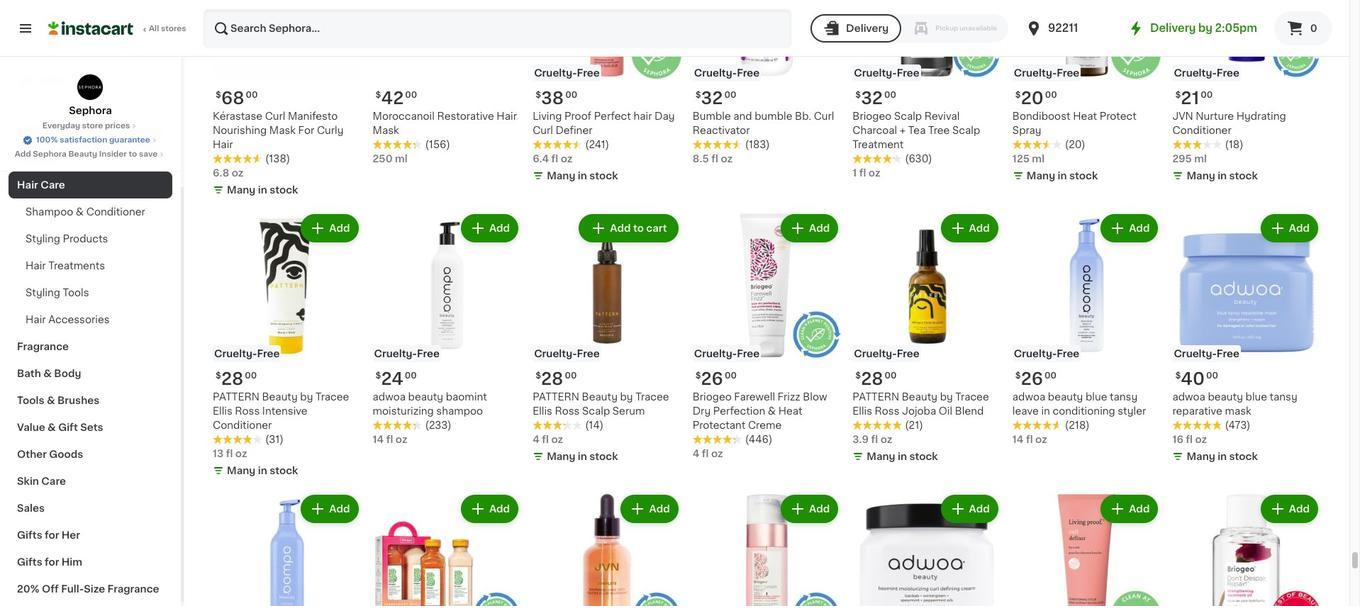 Task type: locate. For each thing, give the bounding box(es) containing it.
stock down (31)
[[270, 466, 298, 476]]

beauty for 24
[[408, 393, 444, 403]]

tracee for pattern beauty by tracee ellis ross  jojoba oil blend
[[956, 393, 990, 402]]

heat
[[1074, 111, 1098, 121], [779, 407, 803, 417]]

fl for pattern beauty by tracee ellis ross  intensive conditioner
[[226, 449, 233, 459]]

buy it again link
[[9, 38, 172, 67]]

2 horizontal spatial ellis
[[853, 407, 873, 417]]

0 vertical spatial styling
[[26, 234, 60, 244]]

beauty up mask
[[1209, 393, 1244, 403]]

3 pattern from the left
[[853, 393, 900, 402]]

2 ml from the left
[[1033, 154, 1045, 164]]

curl inside bumble and bumble bb. curl reactivator
[[814, 111, 835, 121]]

free up nurture
[[1217, 68, 1240, 78]]

2 horizontal spatial 28
[[861, 371, 884, 388]]

20%
[[17, 585, 39, 595]]

1 horizontal spatial tansy
[[1270, 393, 1298, 403]]

2 styling from the top
[[26, 288, 60, 298]]

product group
[[213, 211, 362, 481], [373, 211, 522, 447], [533, 211, 682, 467], [693, 211, 842, 461], [853, 211, 1002, 467], [1013, 211, 1162, 447], [1173, 211, 1322, 467], [213, 493, 362, 607], [373, 493, 522, 607], [533, 493, 682, 607], [693, 493, 842, 607], [853, 493, 1002, 607], [1013, 493, 1162, 607], [1173, 493, 1322, 607]]

cruelty- for living proof perfect hair day curl definer
[[534, 68, 577, 78]]

0 horizontal spatial 4 fl oz
[[533, 435, 563, 445]]

1 horizontal spatial curl
[[533, 125, 553, 135]]

oz right 6.4
[[561, 154, 573, 164]]

oz right "1"
[[869, 168, 881, 178]]

2 adwoa from the left
[[1013, 393, 1046, 403]]

0 horizontal spatial tracee
[[316, 393, 349, 402]]

beauty inside pattern beauty by tracee ellis ross  intensive conditioner
[[262, 393, 298, 402]]

1 horizontal spatial ross
[[555, 407, 580, 417]]

revival
[[925, 111, 960, 121]]

2 horizontal spatial ml
[[1195, 154, 1208, 164]]

cruelty-free for briogeo farewell frizz blow dry perfection & heat protectant creme
[[694, 349, 760, 359]]

(14)
[[585, 421, 604, 431]]

oz for adwoa beauty  blue tansy reparative mask
[[1196, 435, 1208, 445]]

00 right 21
[[1201, 91, 1213, 99]]

0 horizontal spatial ml
[[395, 154, 408, 164]]

ellis for pattern beauty by tracee ellis ross  scalp serum
[[533, 407, 553, 417]]

party
[[59, 126, 87, 136]]

hair inside moroccanoil restorative hair mask
[[497, 111, 517, 121]]

00 up pattern beauty by tracee ellis ross  scalp serum at the bottom left of page
[[565, 372, 577, 380]]

stock down (14)
[[590, 452, 618, 462]]

in down (31)
[[258, 466, 267, 476]]

0 horizontal spatial ross
[[235, 407, 260, 417]]

oz right 16
[[1196, 435, 1208, 445]]

to left cart
[[634, 223, 644, 233]]

00 for pattern beauty by tracee ellis ross  intensive conditioner
[[245, 372, 257, 380]]

$ inside $ 40 00
[[1176, 372, 1182, 381]]

2 28 from the left
[[541, 371, 564, 388]]

1 blue from the left
[[1086, 393, 1108, 403]]

00 for jvn nurture hydrating conditioner
[[1201, 91, 1213, 99]]

stock for (20)
[[1070, 171, 1098, 181]]

by
[[1199, 23, 1213, 33], [300, 393, 313, 402], [620, 393, 633, 402], [941, 393, 953, 402]]

size
[[84, 585, 105, 595]]

★★★★★
[[533, 140, 583, 149], [533, 140, 583, 149], [373, 140, 423, 149], [373, 140, 423, 149], [693, 140, 743, 149], [693, 140, 743, 149], [1013, 140, 1063, 149], [1013, 140, 1063, 149], [1173, 140, 1223, 149], [1173, 140, 1223, 149], [213, 154, 263, 164], [213, 154, 263, 164], [853, 154, 903, 164], [853, 154, 903, 164], [533, 421, 583, 431], [533, 421, 583, 431], [853, 421, 903, 431], [853, 421, 903, 431], [373, 421, 423, 431], [373, 421, 423, 431], [1013, 421, 1063, 431], [1013, 421, 1063, 431], [1173, 421, 1223, 431], [1173, 421, 1223, 431], [213, 435, 263, 445], [213, 435, 263, 445], [693, 435, 743, 445], [693, 435, 743, 445]]

0 horizontal spatial scalp
[[583, 407, 610, 417]]

0 horizontal spatial ellis
[[213, 407, 233, 417]]

& left gift
[[48, 423, 56, 433]]

stock for (21)
[[910, 452, 938, 462]]

in for pattern beauty by tracee ellis ross  scalp serum
[[578, 452, 587, 462]]

1 vertical spatial tools
[[17, 396, 44, 406]]

sephora logo image
[[77, 74, 104, 101]]

0 horizontal spatial 14
[[373, 435, 384, 445]]

2 beauty from the left
[[1049, 393, 1084, 403]]

free
[[577, 68, 600, 78], [897, 68, 920, 78], [737, 68, 760, 78], [1057, 68, 1080, 78], [1217, 68, 1240, 78], [257, 349, 280, 359], [577, 349, 600, 359], [897, 349, 920, 359], [417, 349, 440, 359], [737, 349, 760, 359], [1057, 349, 1080, 359], [1217, 349, 1240, 359]]

oz right 6.8
[[232, 168, 244, 178]]

1 26 from the left
[[701, 371, 724, 388]]

0 vertical spatial care
[[41, 180, 65, 190]]

0 horizontal spatial 4
[[533, 435, 540, 445]]

1 vertical spatial care
[[41, 477, 66, 487]]

0 vertical spatial fragrance
[[17, 342, 69, 352]]

1 vertical spatial 4 fl oz
[[693, 449, 723, 459]]

gifts down sales
[[17, 531, 42, 541]]

add inside button
[[610, 223, 631, 233]]

3 ellis from the left
[[853, 407, 873, 417]]

2 14 fl oz from the left
[[1013, 435, 1048, 445]]

(21)
[[906, 421, 924, 431]]

tracee for pattern beauty by tracee ellis ross  scalp serum
[[636, 393, 669, 402]]

21
[[1182, 90, 1200, 106]]

hair
[[497, 111, 517, 121], [213, 140, 233, 150], [17, 180, 38, 190], [26, 261, 46, 271], [26, 315, 46, 325]]

00 inside $ 38 00
[[566, 91, 578, 99]]

4 fl oz down "protectant"
[[693, 449, 723, 459]]

stock down (18)
[[1230, 171, 1259, 181]]

add button
[[302, 215, 357, 241], [463, 215, 517, 241], [783, 215, 837, 241], [943, 215, 997, 241], [1103, 215, 1158, 241], [1263, 215, 1318, 241], [302, 497, 357, 522], [463, 497, 517, 522], [623, 497, 677, 522], [783, 497, 837, 522], [943, 497, 997, 522], [1103, 497, 1158, 522], [1263, 497, 1318, 522]]

ellis inside pattern beauty by tracee ellis ross  scalp serum
[[533, 407, 553, 417]]

1 horizontal spatial heat
[[1074, 111, 1098, 121]]

ross inside pattern beauty by tracee ellis ross  scalp serum
[[555, 407, 580, 417]]

shampoo & conditioner link
[[9, 199, 172, 226]]

free for adwoa beauty  blue tansy leave in conditioning styler
[[1057, 349, 1080, 359]]

gifts for gifts for him
[[17, 558, 42, 568]]

in inside adwoa beauty  blue tansy leave in conditioning styler
[[1042, 407, 1051, 417]]

1 mask from the left
[[269, 125, 296, 135]]

free up and
[[737, 68, 760, 78]]

3 28 from the left
[[861, 371, 884, 388]]

$ 26 00 up the dry at the bottom of page
[[696, 371, 737, 388]]

delivery by 2:05pm
[[1151, 23, 1258, 33]]

00 right 68 at the top left
[[246, 91, 258, 99]]

makeup link
[[9, 145, 172, 172]]

oz for pattern beauty by tracee ellis ross  scalp serum
[[552, 435, 563, 445]]

delivery inside button
[[847, 23, 889, 33]]

cruelty- for briogeo scalp revival charcoal + tea tree scalp treatment
[[854, 68, 897, 78]]

beauty up jojoba
[[902, 393, 938, 402]]

to inside add sephora beauty insider to save link
[[129, 150, 137, 158]]

many in stock for 6.4 fl oz
[[547, 171, 618, 181]]

1 $ 26 00 from the left
[[696, 371, 737, 388]]

care for skin care
[[41, 477, 66, 487]]

stock down (241)
[[590, 171, 618, 181]]

0 horizontal spatial 32
[[701, 90, 723, 106]]

1 horizontal spatial tools
[[63, 288, 89, 298]]

$ 32 00 up charcoal
[[856, 90, 897, 106]]

$ inside $ 21 00
[[1176, 91, 1182, 99]]

many in stock down (18)
[[1187, 171, 1259, 181]]

scalp up the +
[[895, 111, 922, 121]]

0 vertical spatial 4 fl oz
[[533, 435, 563, 445]]

free for pattern beauty by tracee ellis ross  jojoba oil blend
[[897, 349, 920, 359]]

free for adwoa beauty  baomint moisturizing shampoo
[[417, 349, 440, 359]]

by up oil
[[941, 393, 953, 402]]

1 14 from the left
[[373, 435, 384, 445]]

free up farewell
[[737, 349, 760, 359]]

2 tracee from the left
[[636, 393, 669, 402]]

0 horizontal spatial 14 fl oz
[[373, 435, 408, 445]]

tansy for 26
[[1110, 393, 1138, 403]]

1 horizontal spatial 32
[[861, 90, 883, 106]]

add
[[15, 150, 31, 158], [329, 223, 350, 233], [489, 223, 510, 233], [610, 223, 631, 233], [810, 223, 830, 233], [970, 223, 990, 233], [1130, 223, 1150, 233], [1290, 223, 1310, 233], [329, 505, 350, 515], [489, 505, 510, 515], [650, 505, 670, 515], [810, 505, 830, 515], [970, 505, 990, 515], [1130, 505, 1150, 515], [1290, 505, 1310, 515]]

1 beauty from the left
[[408, 393, 444, 403]]

$ for bumble and bumble bb. curl reactivator
[[696, 91, 701, 99]]

conditioner up styling products link
[[86, 207, 145, 217]]

1 vertical spatial gifts
[[17, 558, 42, 568]]

3 adwoa from the left
[[1173, 393, 1206, 403]]

$ 20 00
[[1016, 90, 1058, 106]]

2 horizontal spatial $ 28 00
[[856, 371, 897, 388]]

beauty for 26
[[1049, 393, 1084, 403]]

00 inside $ 42 00
[[405, 91, 417, 99]]

0 horizontal spatial delivery
[[847, 23, 889, 33]]

save
[[139, 150, 158, 158]]

tansy inside adwoa beauty  blue tansy leave in conditioning styler
[[1110, 393, 1138, 403]]

cruelty-free up bumble
[[694, 68, 760, 78]]

fragrance link
[[9, 333, 172, 360]]

295
[[1173, 154, 1193, 164]]

1 vertical spatial 4
[[693, 449, 700, 459]]

for left her
[[45, 531, 59, 541]]

2 gifts from the top
[[17, 558, 42, 568]]

hair down nourishing
[[213, 140, 233, 150]]

00 for adwoa beauty  blue tansy reparative mask
[[1207, 372, 1219, 381]]

hair down 'makeup'
[[17, 180, 38, 190]]

2 pattern from the left
[[533, 393, 580, 402]]

ready
[[89, 126, 122, 136]]

2 horizontal spatial ross
[[875, 407, 900, 417]]

pattern beauty by tracee ellis ross  intensive conditioner
[[213, 393, 349, 431]]

1 horizontal spatial 4
[[693, 449, 700, 459]]

curl right "bb."
[[814, 111, 835, 121]]

$ 32 00 up bumble
[[696, 90, 737, 106]]

00 inside $ 20 00
[[1046, 91, 1058, 99]]

00 up adwoa beauty  blue tansy leave in conditioning styler
[[1045, 372, 1057, 381]]

0 horizontal spatial sephora
[[33, 150, 67, 158]]

service type group
[[811, 14, 1009, 43]]

1 horizontal spatial 26
[[1022, 371, 1044, 388]]

2 tansy from the left
[[1270, 393, 1298, 403]]

2 horizontal spatial tracee
[[956, 393, 990, 402]]

2 ellis from the left
[[533, 407, 553, 417]]

0 vertical spatial tools
[[63, 288, 89, 298]]

1 28 from the left
[[221, 371, 244, 388]]

1 $ 28 00 from the left
[[216, 371, 257, 388]]

0 horizontal spatial tansy
[[1110, 393, 1138, 403]]

1 pattern from the left
[[213, 393, 260, 402]]

stock for (241)
[[590, 171, 618, 181]]

fragrance right "size"
[[108, 585, 159, 595]]

gifts for him
[[17, 558, 82, 568]]

32 up charcoal
[[861, 90, 883, 106]]

many down pattern beauty by tracee ellis ross  scalp serum at the bottom left of page
[[547, 452, 576, 462]]

1 horizontal spatial ml
[[1033, 154, 1045, 164]]

00 inside $ 21 00
[[1201, 91, 1213, 99]]

oz down pattern beauty by tracee ellis ross  scalp serum at the bottom left of page
[[552, 435, 563, 445]]

tansy inside adwoa beauty  blue tansy reparative mask
[[1270, 393, 1298, 403]]

briogeo farewell frizz blow dry perfection & heat protectant creme
[[693, 393, 828, 431]]

tansy
[[1110, 393, 1138, 403], [1270, 393, 1298, 403]]

0 horizontal spatial $ 32 00
[[696, 90, 737, 106]]

accessories
[[48, 315, 110, 325]]

$ for pattern beauty by tracee ellis ross  jojoba oil blend
[[856, 372, 861, 380]]

adwoa beauty  baomint moisturizing shampoo
[[373, 393, 487, 417]]

cruelty-free for briogeo scalp revival charcoal + tea tree scalp treatment
[[854, 68, 920, 78]]

sephora up store
[[69, 106, 112, 116]]

cruelty-free up $ 38 00
[[534, 68, 600, 78]]

(218)
[[1066, 421, 1090, 431]]

1 vertical spatial styling
[[26, 288, 60, 298]]

& for shampoo & conditioner
[[76, 207, 84, 217]]

3 beauty from the left
[[1209, 393, 1244, 403]]

2 for from the top
[[45, 558, 59, 568]]

& right bath
[[43, 369, 52, 379]]

cruelty- for pattern beauty by tracee ellis ross  intensive conditioner
[[214, 349, 257, 359]]

0 horizontal spatial adwoa
[[373, 393, 406, 403]]

00 inside $ 24 00
[[405, 372, 417, 381]]

cruelty- for adwoa beauty  blue tansy leave in conditioning styler
[[1014, 349, 1057, 359]]

hair left living
[[497, 111, 517, 121]]

many down 295 ml
[[1187, 171, 1216, 181]]

1 ml from the left
[[395, 154, 408, 164]]

skin care link
[[9, 468, 172, 495]]

frizz
[[778, 393, 801, 403]]

in down (18)
[[1218, 171, 1228, 181]]

0 horizontal spatial $ 28 00
[[216, 371, 257, 388]]

00 for moroccanoil restorative hair mask
[[405, 91, 417, 99]]

beauty inside adwoa beauty  blue tansy reparative mask
[[1209, 393, 1244, 403]]

briogeo up charcoal
[[853, 111, 892, 121]]

00 inside $ 68 00
[[246, 91, 258, 99]]

0 horizontal spatial blue
[[1086, 393, 1108, 403]]

oz for bumble and bumble bb. curl reactivator
[[721, 154, 733, 164]]

curl inside living proof perfect hair day curl definer
[[533, 125, 553, 135]]

00 up pattern beauty by tracee ellis ross  intensive conditioner
[[245, 372, 257, 380]]

free up pattern beauty by tracee ellis ross  scalp serum at the bottom left of page
[[577, 349, 600, 359]]

0 vertical spatial scalp
[[895, 111, 922, 121]]

bumble
[[755, 111, 793, 121]]

1 horizontal spatial 14 fl oz
[[1013, 435, 1048, 445]]

by inside pattern beauty by tracee ellis ross  jojoba oil blend
[[941, 393, 953, 402]]

2 horizontal spatial scalp
[[953, 125, 981, 135]]

$ 28 00 up pattern beauty by tracee ellis ross  intensive conditioner
[[216, 371, 257, 388]]

beauty up moisturizing
[[408, 393, 444, 403]]

fl down moisturizing
[[386, 435, 393, 445]]

ross for jojoba
[[875, 407, 900, 417]]

$ 28 00
[[216, 371, 257, 388], [536, 371, 577, 388], [856, 371, 897, 388]]

oz down leave
[[1036, 435, 1048, 445]]

pattern inside pattern beauty by tracee ellis ross  scalp serum
[[533, 393, 580, 402]]

0 vertical spatial to
[[129, 150, 137, 158]]

cruelty- for pattern beauty by tracee ellis ross  scalp serum
[[534, 349, 577, 359]]

stock down (138)
[[270, 185, 298, 195]]

(183)
[[745, 140, 770, 150]]

1 vertical spatial conditioner
[[86, 207, 145, 217]]

1 horizontal spatial scalp
[[895, 111, 922, 121]]

1 horizontal spatial briogeo
[[853, 111, 892, 121]]

adwoa beauty  blue tansy leave in conditioning styler
[[1013, 393, 1147, 417]]

1 horizontal spatial 14
[[1013, 435, 1024, 445]]

ross left intensive
[[235, 407, 260, 417]]

1 horizontal spatial 28
[[541, 371, 564, 388]]

beauty inside pattern beauty by tracee ellis ross  jojoba oil blend
[[902, 393, 938, 402]]

100%
[[36, 136, 58, 144]]

product group containing 24
[[373, 211, 522, 447]]

2 14 from the left
[[1013, 435, 1024, 445]]

beauty for 40
[[1209, 393, 1244, 403]]

& up creme at the bottom right
[[768, 407, 776, 417]]

free for bondiboost heat protect spray
[[1057, 68, 1080, 78]]

0 horizontal spatial 28
[[221, 371, 244, 388]]

in for adwoa beauty  blue tansy reparative mask
[[1218, 452, 1228, 462]]

1 $ 32 00 from the left
[[856, 90, 897, 106]]

shampoo & conditioner
[[26, 207, 145, 217]]

cruelty-free for bondiboost heat protect spray
[[1014, 68, 1080, 78]]

1 for from the top
[[45, 531, 59, 541]]

0 horizontal spatial $ 26 00
[[696, 371, 737, 388]]

3 ross from the left
[[875, 407, 900, 417]]

farewell
[[735, 393, 776, 403]]

many down 125 ml on the right of page
[[1027, 171, 1056, 181]]

$ inside $ 42 00
[[376, 91, 381, 99]]

many in stock down 6.4 fl oz
[[547, 171, 618, 181]]

1 horizontal spatial beauty
[[1049, 393, 1084, 403]]

0 vertical spatial heat
[[1074, 111, 1098, 121]]

curl right the kérastase
[[265, 111, 285, 121]]

1 horizontal spatial 4 fl oz
[[693, 449, 723, 459]]

stock for (473)
[[1230, 452, 1259, 462]]

reparative
[[1173, 407, 1223, 417]]

delivery
[[1151, 23, 1197, 33], [847, 23, 889, 33]]

1 horizontal spatial to
[[634, 223, 644, 233]]

by inside pattern beauty by tracee ellis ross  scalp serum
[[620, 393, 633, 402]]

many down 13 fl oz
[[227, 466, 256, 476]]

all
[[149, 25, 159, 33]]

pattern inside pattern beauty by tracee ellis ross  intensive conditioner
[[213, 393, 260, 402]]

beauty inside adwoa beauty  blue tansy leave in conditioning styler
[[1049, 393, 1084, 403]]

92211
[[1049, 23, 1079, 33]]

$ 32 00 for briogeo
[[856, 90, 897, 106]]

to inside add to cart button
[[634, 223, 644, 233]]

2 blue from the left
[[1246, 393, 1268, 403]]

many in stock inside the product group
[[1187, 452, 1259, 462]]

1 horizontal spatial $ 28 00
[[536, 371, 577, 388]]

stock for (138)
[[270, 185, 298, 195]]

26
[[701, 371, 724, 388], [1022, 371, 1044, 388]]

& inside briogeo farewell frizz blow dry perfection & heat protectant creme
[[768, 407, 776, 417]]

protectant
[[693, 421, 746, 431]]

many in stock down (14)
[[547, 452, 618, 462]]

0 horizontal spatial beauty
[[408, 393, 444, 403]]

oz right 3.9
[[881, 435, 893, 445]]

oz for briogeo farewell frizz blow dry perfection & heat protectant creme
[[712, 449, 723, 459]]

2 ross from the left
[[555, 407, 580, 417]]

2 32 from the left
[[701, 90, 723, 106]]

0 horizontal spatial heat
[[779, 407, 803, 417]]

ellis inside pattern beauty by tracee ellis ross  jojoba oil blend
[[853, 407, 873, 417]]

0 vertical spatial gifts
[[17, 531, 42, 541]]

styling for styling tools
[[26, 288, 60, 298]]

(31)
[[265, 435, 284, 445]]

blue inside adwoa beauty  blue tansy leave in conditioning styler
[[1086, 393, 1108, 403]]

14 fl oz inside the product group
[[373, 435, 408, 445]]

fl for adwoa beauty  blue tansy reparative mask
[[1187, 435, 1193, 445]]

sephora inside add sephora beauty insider to save link
[[33, 150, 67, 158]]

2 26 from the left
[[1022, 371, 1044, 388]]

creme
[[748, 421, 782, 431]]

1 tracee from the left
[[316, 393, 349, 402]]

to down guarantee
[[129, 150, 137, 158]]

adwoa for 24
[[373, 393, 406, 403]]

$ inside $ 38 00
[[536, 91, 541, 99]]

ellis inside pattern beauty by tracee ellis ross  intensive conditioner
[[213, 407, 233, 417]]

free for pattern beauty by tracee ellis ross  intensive conditioner
[[257, 349, 280, 359]]

28 up pattern beauty by tracee ellis ross  jojoba oil blend
[[861, 371, 884, 388]]

26 up the dry at the bottom of page
[[701, 371, 724, 388]]

2 horizontal spatial adwoa
[[1173, 393, 1206, 403]]

1 adwoa from the left
[[373, 393, 406, 403]]

1 vertical spatial to
[[634, 223, 644, 233]]

him
[[62, 558, 82, 568]]

None search field
[[203, 9, 793, 48]]

tools up value at bottom
[[17, 396, 44, 406]]

00 inside $ 40 00
[[1207, 372, 1219, 381]]

stock down (21)
[[910, 452, 938, 462]]

2 vertical spatial conditioner
[[213, 421, 272, 431]]

adwoa inside adwoa beauty  baomint moisturizing shampoo
[[373, 393, 406, 403]]

1 vertical spatial briogeo
[[693, 393, 732, 403]]

1 horizontal spatial sephora
[[69, 106, 112, 116]]

beauty up intensive
[[262, 393, 298, 402]]

ross inside pattern beauty by tracee ellis ross  intensive conditioner
[[235, 407, 260, 417]]

in down (14)
[[578, 452, 587, 462]]

1 horizontal spatial $ 32 00
[[856, 90, 897, 106]]

1 horizontal spatial $ 26 00
[[1016, 371, 1057, 388]]

0 horizontal spatial pattern
[[213, 393, 260, 402]]

by up serum
[[620, 393, 633, 402]]

mask left for
[[269, 125, 296, 135]]

$ inside $ 20 00
[[1016, 91, 1022, 99]]

00 up charcoal
[[885, 91, 897, 99]]

0 horizontal spatial to
[[129, 150, 137, 158]]

2 horizontal spatial beauty
[[1209, 393, 1244, 403]]

14 inside the product group
[[373, 435, 384, 445]]

many in stock down (473)
[[1187, 452, 1259, 462]]

care up shampoo at the top left
[[41, 180, 65, 190]]

instacart logo image
[[48, 20, 133, 37]]

blow
[[803, 393, 828, 403]]

oz for adwoa beauty  baomint moisturizing shampoo
[[396, 435, 408, 445]]

styling
[[26, 234, 60, 244], [26, 288, 60, 298]]

0 horizontal spatial curl
[[265, 111, 285, 121]]

briogeo for 26
[[693, 393, 732, 403]]

briogeo up the dry at the bottom of page
[[693, 393, 732, 403]]

many in stock down '(20)'
[[1027, 171, 1098, 181]]

2 horizontal spatial conditioner
[[1173, 125, 1232, 135]]

$ 40 00
[[1176, 371, 1219, 388]]

ml right 295
[[1195, 154, 1208, 164]]

1 32 from the left
[[861, 90, 883, 106]]

3 ml from the left
[[1195, 154, 1208, 164]]

moroccanoil restorative hair mask
[[373, 111, 517, 135]]

briogeo inside briogeo scalp revival charcoal + tea tree scalp treatment
[[853, 111, 892, 121]]

ross for intensive
[[235, 407, 260, 417]]

& for tools & brushes
[[47, 396, 55, 406]]

oz down "protectant"
[[712, 449, 723, 459]]

2 horizontal spatial pattern
[[853, 393, 900, 402]]

1 horizontal spatial adwoa
[[1013, 393, 1046, 403]]

28 for pattern beauty by tracee ellis ross  scalp serum
[[541, 371, 564, 388]]

free for jvn nurture hydrating conditioner
[[1217, 68, 1240, 78]]

tracee inside pattern beauty by tracee ellis ross  jojoba oil blend
[[956, 393, 990, 402]]

stock
[[590, 171, 618, 181], [1070, 171, 1098, 181], [1230, 171, 1259, 181], [270, 185, 298, 195], [590, 452, 618, 462], [910, 452, 938, 462], [1230, 452, 1259, 462], [270, 466, 298, 476]]

0 vertical spatial 4
[[533, 435, 540, 445]]

mask down "moroccanoil"
[[373, 125, 399, 135]]

tracee for pattern beauty by tracee ellis ross  intensive conditioner
[[316, 393, 349, 402]]

& for value & gift sets
[[48, 423, 56, 433]]

makeup
[[17, 153, 58, 163]]

1 vertical spatial sephora
[[33, 150, 67, 158]]

2 $ 32 00 from the left
[[696, 90, 737, 106]]

1 horizontal spatial tracee
[[636, 393, 669, 402]]

her
[[62, 531, 80, 541]]

14 for 24
[[373, 435, 384, 445]]

1 horizontal spatial ellis
[[533, 407, 553, 417]]

pattern inside pattern beauty by tracee ellis ross  jojoba oil blend
[[853, 393, 900, 402]]

tracee inside pattern beauty by tracee ellis ross  intensive conditioner
[[316, 393, 349, 402]]

$ 42 00
[[376, 90, 417, 106]]

1 vertical spatial heat
[[779, 407, 803, 417]]

cruelty-free up pattern beauty by tracee ellis ross  intensive conditioner
[[214, 349, 280, 359]]

cruelty-free for pattern beauty by tracee ellis ross  scalp serum
[[534, 349, 600, 359]]

value & gift sets
[[17, 423, 103, 433]]

1 horizontal spatial delivery
[[1151, 23, 1197, 33]]

stock down (473)
[[1230, 452, 1259, 462]]

curl inside kérastase curl manifesto nourishing mask for curly hair
[[265, 111, 285, 121]]

fl down "protectant"
[[702, 449, 709, 459]]

hair accessories link
[[9, 307, 172, 333]]

blue inside adwoa beauty  blue tansy reparative mask
[[1246, 393, 1268, 403]]

free for briogeo scalp revival charcoal + tea tree scalp treatment
[[897, 68, 920, 78]]

for
[[45, 531, 59, 541], [45, 558, 59, 568]]

conditioner inside the jvn nurture hydrating conditioner
[[1173, 125, 1232, 135]]

tracee inside pattern beauty by tracee ellis ross  scalp serum
[[636, 393, 669, 402]]

many for 6.4 fl oz
[[547, 171, 576, 181]]

cruelty-free up $ 40 00
[[1175, 349, 1240, 359]]

14 down moisturizing
[[373, 435, 384, 445]]

by inside pattern beauty by tracee ellis ross  intensive conditioner
[[300, 393, 313, 402]]

in inside the product group
[[1218, 452, 1228, 462]]

2 mask from the left
[[373, 125, 399, 135]]

1 gifts from the top
[[17, 531, 42, 541]]

cruelty- for bumble and bumble bb. curl reactivator
[[694, 68, 737, 78]]

adwoa inside adwoa beauty  blue tansy reparative mask
[[1173, 393, 1206, 403]]

2 $ 28 00 from the left
[[536, 371, 577, 388]]

ellis for pattern beauty by tracee ellis ross  jojoba oil blend
[[853, 407, 873, 417]]

0 horizontal spatial conditioner
[[86, 207, 145, 217]]

fl right 3.9
[[872, 435, 879, 445]]

00
[[246, 91, 258, 99], [566, 91, 578, 99], [885, 91, 897, 99], [405, 91, 417, 99], [725, 91, 737, 99], [1046, 91, 1058, 99], [1201, 91, 1213, 99], [245, 372, 257, 380], [565, 372, 577, 380], [885, 372, 897, 380], [405, 372, 417, 381], [725, 372, 737, 381], [1045, 372, 1057, 381], [1207, 372, 1219, 381]]

mask inside moroccanoil restorative hair mask
[[373, 125, 399, 135]]

$ for adwoa beauty  blue tansy leave in conditioning styler
[[1016, 372, 1022, 381]]

$ for pattern beauty by tracee ellis ross  scalp serum
[[536, 372, 541, 380]]

0 button
[[1275, 11, 1333, 45]]

1 styling from the top
[[26, 234, 60, 244]]

1 horizontal spatial pattern
[[533, 393, 580, 402]]

in down (241)
[[578, 171, 587, 181]]

0 horizontal spatial tools
[[17, 396, 44, 406]]

scalp inside pattern beauty by tracee ellis ross  scalp serum
[[583, 407, 610, 417]]

(20)
[[1066, 140, 1086, 150]]

3 $ 28 00 from the left
[[856, 371, 897, 388]]

in right leave
[[1042, 407, 1051, 417]]

for left him
[[45, 558, 59, 568]]

0 horizontal spatial mask
[[269, 125, 296, 135]]

hydrating
[[1237, 111, 1287, 121]]

blue up mask
[[1246, 393, 1268, 403]]

3 tracee from the left
[[956, 393, 990, 402]]

ml right 250
[[395, 154, 408, 164]]

cruelty-free up $ 21 00 at right top
[[1175, 68, 1240, 78]]

everyday store prices
[[42, 122, 130, 130]]

00 for bondiboost heat protect spray
[[1046, 91, 1058, 99]]

14 down leave
[[1013, 435, 1024, 445]]

free up adwoa beauty  baomint moisturizing shampoo
[[417, 349, 440, 359]]

14 fl oz
[[373, 435, 408, 445], [1013, 435, 1048, 445]]

1 ross from the left
[[235, 407, 260, 417]]

28 for pattern beauty by tracee ellis ross  jojoba oil blend
[[861, 371, 884, 388]]

bb.
[[795, 111, 812, 121]]

stock inside the product group
[[1230, 452, 1259, 462]]

1 horizontal spatial blue
[[1246, 393, 1268, 403]]

ml for 20
[[1033, 154, 1045, 164]]

in for kérastase curl manifesto nourishing mask for curly hair
[[258, 185, 267, 195]]

0 vertical spatial for
[[45, 531, 59, 541]]

00 right the 42
[[405, 91, 417, 99]]

2 $ 26 00 from the left
[[1016, 371, 1057, 388]]

$ for bondiboost heat protect spray
[[1016, 91, 1022, 99]]

20% off full-size fragrance link
[[9, 576, 172, 603]]

nurture
[[1196, 111, 1235, 121]]

0 horizontal spatial 26
[[701, 371, 724, 388]]

in down (21)
[[898, 452, 907, 462]]

charcoal
[[853, 125, 898, 135]]

beauty inside adwoa beauty  baomint moisturizing shampoo
[[408, 393, 444, 403]]

many in stock
[[547, 171, 618, 181], [1027, 171, 1098, 181], [1187, 171, 1259, 181], [227, 185, 298, 195], [547, 452, 618, 462], [867, 452, 938, 462], [1187, 452, 1259, 462], [227, 466, 298, 476]]

2 vertical spatial scalp
[[583, 407, 610, 417]]

satisfaction
[[60, 136, 107, 144]]

beauty inside pattern beauty by tracee ellis ross  scalp serum
[[582, 393, 618, 402]]

14 fl oz down leave
[[1013, 435, 1048, 445]]

bumble
[[693, 111, 731, 121]]

free up pattern beauty by tracee ellis ross  jojoba oil blend
[[897, 349, 920, 359]]

1 14 fl oz from the left
[[373, 435, 408, 445]]

0 vertical spatial briogeo
[[853, 111, 892, 121]]

briogeo inside briogeo farewell frizz blow dry perfection & heat protectant creme
[[693, 393, 732, 403]]

2 horizontal spatial curl
[[814, 111, 835, 121]]

28
[[221, 371, 244, 388], [541, 371, 564, 388], [861, 371, 884, 388]]

dry
[[693, 407, 711, 417]]

adwoa inside adwoa beauty  blue tansy leave in conditioning styler
[[1013, 393, 1046, 403]]

1 tansy from the left
[[1110, 393, 1138, 403]]

ross inside pattern beauty by tracee ellis ross  jojoba oil blend
[[875, 407, 900, 417]]

4 fl oz down pattern beauty by tracee ellis ross  scalp serum at the bottom left of page
[[533, 435, 563, 445]]

cruelty-free for adwoa beauty  blue tansy leave in conditioning styler
[[1014, 349, 1080, 359]]

1 vertical spatial fragrance
[[108, 585, 159, 595]]

oz for living proof perfect hair day curl definer
[[561, 154, 573, 164]]

stock for (31)
[[270, 466, 298, 476]]

sephora down the 100%
[[33, 150, 67, 158]]

free for pattern beauty by tracee ellis ross  scalp serum
[[577, 349, 600, 359]]

1 vertical spatial for
[[45, 558, 59, 568]]

bath & body link
[[9, 360, 172, 387]]

14
[[373, 435, 384, 445], [1013, 435, 1024, 445]]

1 horizontal spatial mask
[[373, 125, 399, 135]]

0 horizontal spatial briogeo
[[693, 393, 732, 403]]

1 ellis from the left
[[213, 407, 233, 417]]

$ 26 00 for adwoa
[[1016, 371, 1057, 388]]

stores
[[161, 25, 186, 33]]

$ inside $ 24 00
[[376, 372, 381, 381]]

0 vertical spatial conditioner
[[1173, 125, 1232, 135]]

$ inside $ 68 00
[[216, 91, 221, 99]]



Task type: vqa. For each thing, say whether or not it's contained in the screenshot.


Task type: describe. For each thing, give the bounding box(es) containing it.
0 vertical spatial sephora
[[69, 106, 112, 116]]

beauty for pattern beauty by tracee ellis ross  jojoba oil blend
[[902, 393, 938, 402]]

by left '2:05pm'
[[1199, 23, 1213, 33]]

spray
[[1013, 125, 1042, 135]]

26 for adwoa
[[1022, 371, 1044, 388]]

24
[[381, 371, 404, 388]]

1 horizontal spatial fragrance
[[108, 585, 159, 595]]

(138)
[[265, 154, 290, 164]]

$ 32 00 for bumble
[[696, 90, 737, 106]]

conditioning
[[1053, 407, 1116, 417]]

skin care
[[17, 477, 66, 487]]

all stores link
[[48, 9, 187, 48]]

stock for (18)
[[1230, 171, 1259, 181]]

0
[[1311, 23, 1318, 33]]

hair inside kérastase curl manifesto nourishing mask for curly hair
[[213, 140, 233, 150]]

pattern for pattern beauty by tracee ellis ross  jojoba oil blend
[[853, 393, 900, 402]]

Search field
[[204, 10, 791, 47]]

$ for living proof perfect hair day curl definer
[[536, 91, 541, 99]]

fl for briogeo farewell frizz blow dry perfection & heat protectant creme
[[702, 449, 709, 459]]

styling for styling products
[[26, 234, 60, 244]]

kérastase curl manifesto nourishing mask for curly hair
[[213, 111, 344, 150]]

beauty for pattern beauty by tracee ellis ross  scalp serum
[[582, 393, 618, 402]]

3.9 fl oz
[[853, 435, 893, 445]]

cruelty-free for living proof perfect hair day curl definer
[[534, 68, 600, 78]]

many for 3.9 fl oz
[[867, 452, 896, 462]]

pattern for pattern beauty by tracee ellis ross  scalp serum
[[533, 393, 580, 402]]

100% satisfaction guarantee
[[36, 136, 150, 144]]

$ 68 00
[[216, 90, 258, 106]]

leave
[[1013, 407, 1039, 417]]

brushes
[[57, 396, 99, 406]]

4 for 28
[[533, 435, 540, 445]]

goods
[[49, 450, 83, 460]]

prices
[[105, 122, 130, 130]]

perfect
[[594, 111, 631, 121]]

heat inside briogeo farewell frizz blow dry perfection & heat protectant creme
[[779, 407, 803, 417]]

tools inside tools & brushes link
[[17, 396, 44, 406]]

fl for adwoa beauty  baomint moisturizing shampoo
[[386, 435, 393, 445]]

cruelty-free for pattern beauty by tracee ellis ross  jojoba oil blend
[[854, 349, 920, 359]]

store
[[82, 122, 103, 130]]

baomint
[[446, 393, 487, 403]]

pattern beauty by tracee ellis ross  scalp serum
[[533, 393, 669, 417]]

value & gift sets link
[[9, 414, 172, 441]]

250
[[373, 154, 393, 164]]

free for briogeo farewell frizz blow dry perfection & heat protectant creme
[[737, 349, 760, 359]]

body
[[54, 369, 81, 379]]

by for pattern beauty by tracee ellis ross  jojoba oil blend
[[941, 393, 953, 402]]

free for bumble and bumble bb. curl reactivator
[[737, 68, 760, 78]]

jvn nurture hydrating conditioner
[[1173, 111, 1287, 135]]

68
[[221, 90, 245, 106]]

$ for adwoa beauty  baomint moisturizing shampoo
[[376, 372, 381, 381]]

32 for briogeo
[[861, 90, 883, 106]]

oz for briogeo scalp revival charcoal + tea tree scalp treatment
[[869, 168, 881, 178]]

and
[[734, 111, 753, 121]]

add to cart
[[610, 223, 667, 233]]

cruelty- for adwoa beauty  baomint moisturizing shampoo
[[374, 349, 417, 359]]

pattern beauty by tracee ellis ross  jojoba oil blend
[[853, 393, 990, 417]]

fl for briogeo scalp revival charcoal + tea tree scalp treatment
[[860, 168, 867, 178]]

4 for 26
[[693, 449, 700, 459]]

again
[[72, 48, 100, 57]]

cruelty-free for jvn nurture hydrating conditioner
[[1175, 68, 1240, 78]]

it
[[62, 48, 69, 57]]

cruelty-free for pattern beauty by tracee ellis ross  intensive conditioner
[[214, 349, 280, 359]]

living proof perfect hair day curl definer
[[533, 111, 675, 135]]

curly
[[317, 125, 344, 135]]

styling products
[[26, 234, 108, 244]]

00 for kérastase curl manifesto nourishing mask for curly hair
[[246, 91, 258, 99]]

conditioner inside pattern beauty by tracee ellis ross  intensive conditioner
[[213, 421, 272, 431]]

add sephora beauty insider to save
[[15, 150, 158, 158]]

4 fl oz for 28
[[533, 435, 563, 445]]

20% off full-size fragrance
[[17, 585, 159, 595]]

38
[[541, 90, 564, 106]]

perfection
[[714, 407, 766, 417]]

00 for briogeo farewell frizz blow dry perfection & heat protectant creme
[[725, 372, 737, 381]]

pattern for pattern beauty by tracee ellis ross  intensive conditioner
[[213, 393, 260, 402]]

intensive
[[262, 407, 308, 417]]

32 for bumble
[[701, 90, 723, 106]]

3.9
[[853, 435, 869, 445]]

full-
[[61, 585, 84, 595]]

$ for jvn nurture hydrating conditioner
[[1176, 91, 1182, 99]]

styling tools
[[26, 288, 89, 298]]

00 for bumble and bumble bb. curl reactivator
[[725, 91, 737, 99]]

holiday party ready beauty
[[17, 126, 161, 136]]

fl for adwoa beauty  blue tansy leave in conditioning styler
[[1027, 435, 1034, 445]]

in for pattern beauty by tracee ellis ross  intensive conditioner
[[258, 466, 267, 476]]

6.4 fl oz
[[533, 154, 573, 164]]

14 fl oz for 26
[[1013, 435, 1048, 445]]

(156)
[[425, 140, 451, 150]]

proof
[[565, 111, 592, 121]]

00 for adwoa beauty  baomint moisturizing shampoo
[[405, 372, 417, 381]]

blue for 40
[[1246, 393, 1268, 403]]

nourishing
[[213, 125, 267, 135]]

delivery for delivery
[[847, 23, 889, 33]]

00 for briogeo scalp revival charcoal + tea tree scalp treatment
[[885, 91, 897, 99]]

cruelty- for adwoa beauty  blue tansy reparative mask
[[1175, 349, 1217, 359]]

fl for pattern beauty by tracee ellis ross  jojoba oil blend
[[872, 435, 879, 445]]

fl for living proof perfect hair day curl definer
[[552, 154, 559, 164]]

ellis for pattern beauty by tracee ellis ross  intensive conditioner
[[213, 407, 233, 417]]

$ 28 00 for pattern beauty by tracee ellis ross  scalp serum
[[536, 371, 577, 388]]

beauty up save
[[125, 126, 161, 136]]

$ for moroccanoil restorative hair mask
[[376, 91, 381, 99]]

tansy for 40
[[1270, 393, 1298, 403]]

cruelty-free for adwoa beauty  blue tansy reparative mask
[[1175, 349, 1240, 359]]

fl for bumble and bumble bb. curl reactivator
[[712, 154, 719, 164]]

add to cart button
[[581, 215, 677, 241]]

(446)
[[745, 435, 773, 445]]

(473)
[[1226, 421, 1251, 431]]

in for living proof perfect hair day curl definer
[[578, 171, 587, 181]]

living
[[533, 111, 562, 121]]

jojoba
[[903, 407, 937, 417]]

styler
[[1118, 407, 1147, 417]]

$ for kérastase curl manifesto nourishing mask for curly hair
[[216, 91, 221, 99]]

holiday
[[17, 126, 57, 136]]

skin
[[17, 477, 39, 487]]

heat inside "bondiboost heat protect spray"
[[1074, 111, 1098, 121]]

13
[[213, 449, 224, 459]]

fl for pattern beauty by tracee ellis ross  scalp serum
[[542, 435, 549, 445]]

1 fl oz
[[853, 168, 881, 178]]

ross for scalp
[[555, 407, 580, 417]]

free for adwoa beauty  blue tansy reparative mask
[[1217, 349, 1240, 359]]

gift
[[58, 423, 78, 433]]

for for her
[[45, 531, 59, 541]]

tea
[[909, 125, 926, 135]]

1 vertical spatial scalp
[[953, 125, 981, 135]]

briogeo for 32
[[853, 111, 892, 121]]

many in stock for 295 ml
[[1187, 171, 1259, 181]]

6.8
[[213, 168, 229, 178]]

hair for hair care
[[17, 180, 38, 190]]

lists link
[[9, 67, 172, 95]]

lists
[[40, 76, 64, 86]]

$ 28 00 for pattern beauty by tracee ellis ross  intensive conditioner
[[216, 371, 257, 388]]

28 for pattern beauty by tracee ellis ross  intensive conditioner
[[221, 371, 244, 388]]

$ for briogeo farewell frizz blow dry perfection & heat protectant creme
[[696, 372, 701, 381]]

gifts for her
[[17, 531, 80, 541]]

0 horizontal spatial fragrance
[[17, 342, 69, 352]]

buy
[[40, 48, 60, 57]]

styling tools link
[[9, 280, 172, 307]]

$ 38 00
[[536, 90, 578, 106]]

cruelty- for pattern beauty by tracee ellis ross  jojoba oil blend
[[854, 349, 897, 359]]

beauty down satisfaction
[[68, 150, 97, 158]]

product group containing 40
[[1173, 211, 1322, 467]]

tools inside styling tools link
[[63, 288, 89, 298]]

tools & brushes
[[17, 396, 99, 406]]

ml for 42
[[395, 154, 408, 164]]

100% satisfaction guarantee button
[[22, 132, 159, 146]]

bumble and bumble bb. curl reactivator
[[693, 111, 835, 135]]

mask inside kérastase curl manifesto nourishing mask for curly hair
[[269, 125, 296, 135]]

8.5 fl oz
[[693, 154, 733, 164]]

serum
[[613, 407, 645, 417]]

everyday
[[42, 122, 80, 130]]

add sephora beauty insider to save link
[[15, 149, 166, 160]]

14 for 26
[[1013, 435, 1024, 445]]

(241)
[[585, 140, 610, 150]]

many in stock for 16 fl oz
[[1187, 452, 1259, 462]]

4 fl oz for 26
[[693, 449, 723, 459]]

sets
[[80, 423, 103, 433]]

delivery by 2:05pm link
[[1128, 20, 1258, 37]]

in for bondiboost heat protect spray
[[1058, 171, 1068, 181]]

250 ml
[[373, 154, 408, 164]]

125
[[1013, 154, 1030, 164]]

many in stock for 3.9 fl oz
[[867, 452, 938, 462]]

manifesto
[[288, 111, 338, 121]]

cruelty-free for bumble and bumble bb. curl reactivator
[[694, 68, 760, 78]]

many for 13 fl oz
[[227, 466, 256, 476]]

sales link
[[9, 495, 172, 522]]

16
[[1173, 435, 1184, 445]]

in for jvn nurture hydrating conditioner
[[1218, 171, 1228, 181]]

other
[[17, 450, 47, 460]]

tools & brushes link
[[9, 387, 172, 414]]

all stores
[[149, 25, 186, 33]]

briogeo scalp revival charcoal + tea tree scalp treatment
[[853, 111, 981, 150]]

hair for hair treatments
[[26, 261, 46, 271]]

many for 295 ml
[[1187, 171, 1216, 181]]

125 ml
[[1013, 154, 1045, 164]]



